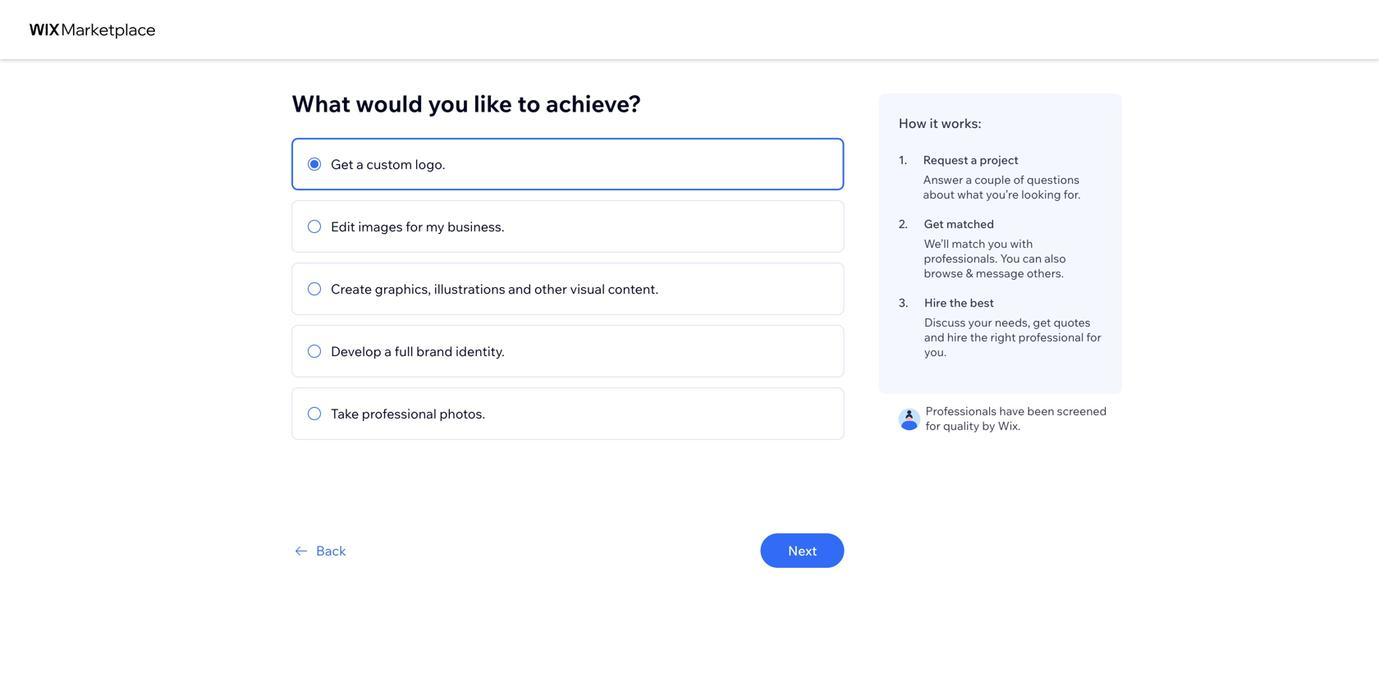 Task type: vqa. For each thing, say whether or not it's contained in the screenshot.
second The 50% Off from right
no



Task type: locate. For each thing, give the bounding box(es) containing it.
quotes
[[1054, 315, 1091, 330]]

. for 2
[[905, 217, 908, 231]]

0 vertical spatial .
[[905, 153, 908, 167]]

get matched we'll match you with professionals. you can also browse & message others.
[[924, 217, 1067, 280]]

professional inside the hire the best discuss your needs, get quotes and hire the right professional for you.
[[1019, 330, 1084, 345]]

get
[[1033, 315, 1051, 330]]

1 vertical spatial you
[[988, 237, 1008, 251]]

best
[[970, 296, 995, 310]]

what
[[292, 89, 351, 118]]

professionals have been screened for quality by wix.
[[926, 404, 1107, 433]]

get inside get matched we'll match you with professionals. you can also browse & message others.
[[924, 217, 944, 231]]

get
[[331, 156, 354, 172], [924, 217, 944, 231]]

3
[[899, 296, 906, 310]]

project
[[980, 153, 1019, 167]]

you
[[1001, 251, 1021, 266]]

you
[[428, 89, 469, 118], [988, 237, 1008, 251]]

next button
[[761, 534, 845, 568]]

for left my
[[406, 218, 423, 235]]

a for get a custom logo.
[[357, 156, 364, 172]]

0 horizontal spatial the
[[950, 296, 968, 310]]

0 horizontal spatial for
[[406, 218, 423, 235]]

2 vertical spatial for
[[926, 419, 941, 433]]

screened
[[1058, 404, 1107, 418]]

develop a full brand identity.
[[331, 343, 505, 360]]

for left quality
[[926, 419, 941, 433]]

take professional photos.
[[331, 406, 486, 422]]

1 vertical spatial and
[[925, 330, 945, 345]]

request
[[924, 153, 969, 167]]

identity.
[[456, 343, 505, 360]]

message
[[976, 266, 1025, 280]]

you up you
[[988, 237, 1008, 251]]

you left 'like'
[[428, 89, 469, 118]]

and left other
[[509, 281, 532, 297]]

been
[[1028, 404, 1055, 418]]

wix.
[[998, 419, 1021, 433]]

a for request a project answer a couple of questions about what you're looking for.
[[971, 153, 978, 167]]

create
[[331, 281, 372, 297]]

graphics,
[[375, 281, 431, 297]]

get up we'll
[[924, 217, 944, 231]]

and up you.
[[925, 330, 945, 345]]

1 horizontal spatial and
[[925, 330, 945, 345]]

other
[[535, 281, 567, 297]]

a left full
[[385, 343, 392, 360]]

0 horizontal spatial and
[[509, 281, 532, 297]]

discuss
[[925, 315, 966, 330]]

the
[[950, 296, 968, 310], [970, 330, 988, 345]]

edit images for my business.
[[331, 218, 505, 235]]

option group
[[292, 138, 845, 440]]

get for get a custom logo.
[[331, 156, 354, 172]]

2 .
[[899, 217, 908, 231]]

1 horizontal spatial professional
[[1019, 330, 1084, 345]]

matched
[[947, 217, 995, 231]]

0 vertical spatial the
[[950, 296, 968, 310]]

0 vertical spatial for
[[406, 218, 423, 235]]

.
[[905, 153, 908, 167], [905, 217, 908, 231], [906, 296, 909, 310]]

create graphics, illustrations and other visual content.
[[331, 281, 659, 297]]

you.
[[925, 345, 947, 359]]

logo.
[[415, 156, 445, 172]]

0 horizontal spatial professional
[[362, 406, 437, 422]]

it
[[930, 115, 939, 131]]

business.
[[448, 218, 505, 235]]

get for get matched we'll match you with professionals. you can also browse & message others.
[[924, 217, 944, 231]]

of
[[1014, 172, 1025, 187]]

couple
[[975, 172, 1011, 187]]

hire the best discuss your needs, get quotes and hire the right professional for you.
[[925, 296, 1102, 359]]

2 horizontal spatial for
[[1087, 330, 1102, 345]]

next
[[788, 543, 817, 559]]

the down 'your' in the top right of the page
[[970, 330, 988, 345]]

1 horizontal spatial for
[[926, 419, 941, 433]]

2 vertical spatial .
[[906, 296, 909, 310]]

brand
[[417, 343, 453, 360]]

0 vertical spatial you
[[428, 89, 469, 118]]

a for develop a full brand identity.
[[385, 343, 392, 360]]

the right hire
[[950, 296, 968, 310]]

custom
[[367, 156, 412, 172]]

match
[[952, 237, 986, 251]]

for down quotes
[[1087, 330, 1102, 345]]

for inside the hire the best discuss your needs, get quotes and hire the right professional for you.
[[1087, 330, 1102, 345]]

images
[[358, 218, 403, 235]]

what would you like to achieve?
[[292, 89, 642, 118]]

1 vertical spatial get
[[924, 217, 944, 231]]

a left custom
[[357, 156, 364, 172]]

0 vertical spatial get
[[331, 156, 354, 172]]

for
[[406, 218, 423, 235], [1087, 330, 1102, 345], [926, 419, 941, 433]]

professional
[[1019, 330, 1084, 345], [362, 406, 437, 422]]

1 vertical spatial .
[[905, 217, 908, 231]]

like
[[474, 89, 513, 118]]

professional right take
[[362, 406, 437, 422]]

full
[[395, 343, 414, 360]]

1 vertical spatial for
[[1087, 330, 1102, 345]]

how
[[899, 115, 927, 131]]

1 horizontal spatial get
[[924, 217, 944, 231]]

get left custom
[[331, 156, 354, 172]]

develop
[[331, 343, 382, 360]]

1 horizontal spatial you
[[988, 237, 1008, 251]]

3 .
[[899, 296, 909, 310]]

a
[[971, 153, 978, 167], [357, 156, 364, 172], [966, 172, 972, 187], [385, 343, 392, 360]]

professional down get
[[1019, 330, 1084, 345]]

0 vertical spatial professional
[[1019, 330, 1084, 345]]

1 horizontal spatial the
[[970, 330, 988, 345]]

and
[[509, 281, 532, 297], [925, 330, 945, 345]]

a left 'project'
[[971, 153, 978, 167]]

2
[[899, 217, 905, 231]]

can
[[1023, 251, 1042, 266]]

browse
[[924, 266, 964, 280]]

0 horizontal spatial get
[[331, 156, 354, 172]]

achieve?
[[546, 89, 642, 118]]



Task type: describe. For each thing, give the bounding box(es) containing it.
we'll
[[924, 237, 950, 251]]

by
[[983, 419, 996, 433]]

how it works:
[[899, 115, 982, 131]]

also
[[1045, 251, 1067, 266]]

questions
[[1027, 172, 1080, 187]]

looking
[[1022, 187, 1062, 202]]

professionals
[[926, 404, 997, 418]]

you're
[[986, 187, 1019, 202]]

needs,
[[995, 315, 1031, 330]]

request a project answer a couple of questions about what you're looking for.
[[924, 153, 1081, 202]]

edit
[[331, 218, 355, 235]]

photos.
[[440, 406, 486, 422]]

1 vertical spatial professional
[[362, 406, 437, 422]]

0 horizontal spatial you
[[428, 89, 469, 118]]

option group containing get a custom logo.
[[292, 138, 845, 440]]

0 vertical spatial and
[[509, 281, 532, 297]]

illustrations
[[434, 281, 506, 297]]

with
[[1011, 237, 1033, 251]]

&
[[966, 266, 974, 280]]

hire
[[925, 296, 947, 310]]

quality
[[944, 419, 980, 433]]

would
[[356, 89, 423, 118]]

you inside get matched we'll match you with professionals. you can also browse & message others.
[[988, 237, 1008, 251]]

get a custom logo.
[[331, 156, 445, 172]]

about
[[924, 187, 955, 202]]

for.
[[1064, 187, 1081, 202]]

1
[[899, 153, 905, 167]]

for inside professionals have been screened for quality by wix.
[[926, 419, 941, 433]]

content.
[[608, 281, 659, 297]]

my
[[426, 218, 445, 235]]

what
[[958, 187, 984, 202]]

back button
[[292, 541, 346, 561]]

and inside the hire the best discuss your needs, get quotes and hire the right professional for you.
[[925, 330, 945, 345]]

. for 3
[[906, 296, 909, 310]]

take
[[331, 406, 359, 422]]

right
[[991, 330, 1016, 345]]

have
[[1000, 404, 1025, 418]]

. for 1
[[905, 153, 908, 167]]

1 .
[[899, 153, 908, 167]]

back
[[316, 543, 346, 559]]

others.
[[1027, 266, 1064, 280]]

professionals.
[[924, 251, 998, 266]]

hire
[[948, 330, 968, 345]]

visual
[[570, 281, 605, 297]]

works:
[[942, 115, 982, 131]]

to
[[518, 89, 541, 118]]

your
[[969, 315, 993, 330]]

answer
[[924, 172, 964, 187]]

1 vertical spatial the
[[970, 330, 988, 345]]

a up "what"
[[966, 172, 972, 187]]



